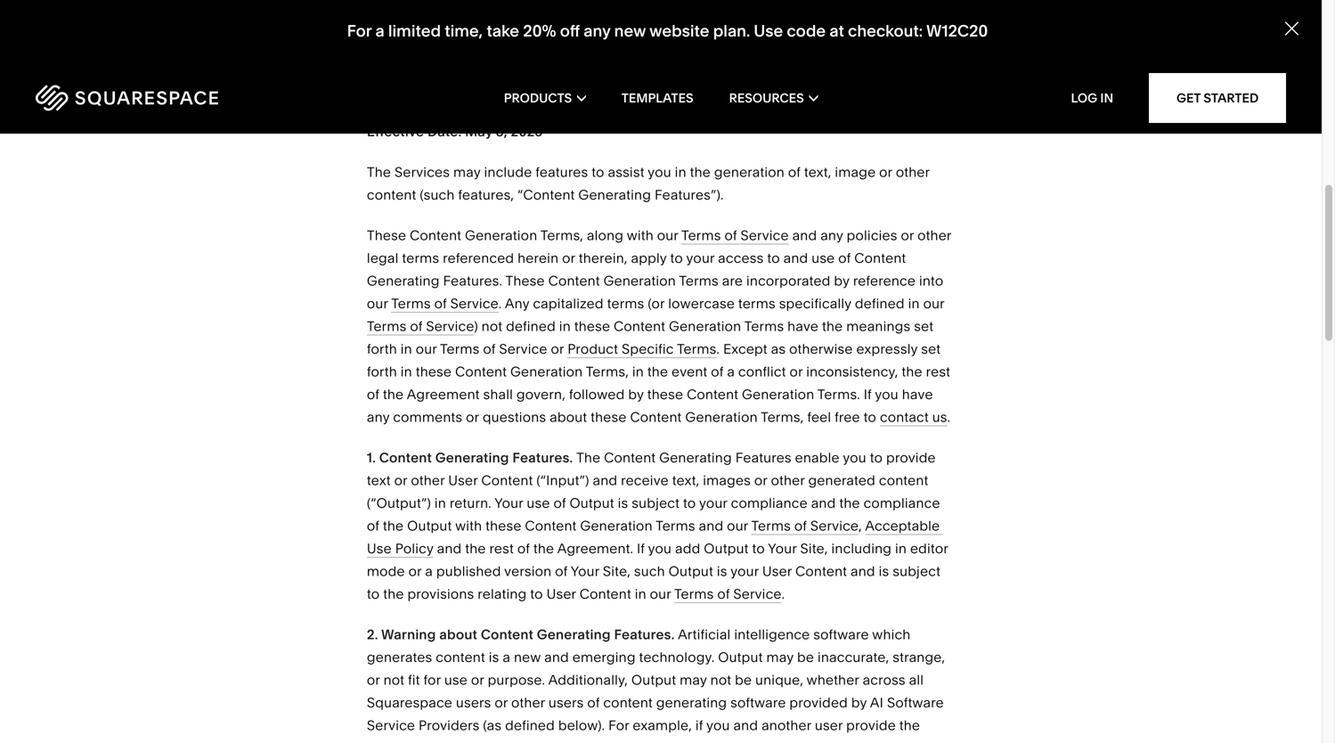 Task type: locate. For each thing, give the bounding box(es) containing it.
0 horizontal spatial your
[[495, 495, 524, 511]]

2 vertical spatial features.
[[614, 626, 675, 643]]

of right generation
[[789, 164, 801, 180]]

1 vertical spatial terms,
[[586, 363, 629, 380]]

,
[[859, 518, 863, 534]]

1 vertical spatial software
[[731, 694, 786, 711]]

be left unique,
[[735, 672, 752, 688]]

0 horizontal spatial rest
[[490, 540, 514, 557]]

our
[[657, 227, 679, 244], [367, 295, 388, 312], [924, 295, 945, 312], [416, 341, 437, 357], [727, 518, 749, 534], [650, 586, 671, 602]]

service inside ) not defined in these content generation terms have the meanings set forth in our terms of service or
[[499, 341, 548, 357]]

the up the otherwise
[[823, 318, 843, 334]]

1 vertical spatial your
[[768, 540, 797, 557]]

0 vertical spatial text,
[[805, 164, 832, 180]]

0 horizontal spatial similar
[[423, 740, 465, 743]]

warning
[[381, 626, 436, 643]]

squarespace logo link
[[36, 85, 286, 111]]

1 vertical spatial text,
[[673, 472, 700, 489]]

are
[[723, 272, 743, 289]]

.
[[499, 295, 502, 312], [717, 341, 720, 357], [948, 409, 951, 425], [782, 586, 785, 602]]

or left product
[[551, 341, 564, 357]]

generation
[[465, 227, 538, 244], [604, 272, 676, 289], [669, 318, 742, 334], [511, 363, 583, 380], [742, 386, 815, 403], [686, 409, 758, 425], [580, 518, 653, 534]]

you right assist
[[648, 164, 672, 180]]

to up terms of service .
[[753, 540, 765, 557]]

of down policies on the top right of the page
[[839, 250, 851, 266]]

is up purpose.
[[489, 649, 499, 665]]

terms for (or
[[607, 295, 645, 312]]

1 users from the left
[[456, 694, 491, 711]]

1 horizontal spatial use
[[527, 495, 550, 511]]

set right expressly
[[922, 341, 941, 357]]

1 vertical spatial your
[[700, 495, 728, 511]]

the for services
[[367, 164, 391, 180]]

0 vertical spatial for
[[347, 21, 372, 41]]

1 vertical spatial user
[[763, 563, 792, 579]]

your inside "and any policies or other legal terms referenced herein or therein, apply to your access to and use of content generating features. these content generation terms are incorporated by reference into our"
[[687, 250, 715, 266]]

2 users from the left
[[549, 694, 584, 711]]

2 horizontal spatial terms
[[739, 295, 776, 312]]

new
[[615, 21, 646, 41], [514, 649, 541, 665]]

generating up return.
[[436, 449, 509, 466]]

by
[[834, 272, 850, 289], [629, 386, 644, 403], [852, 694, 867, 711]]

1 vertical spatial have
[[903, 386, 934, 403]]

user inside the content generating features enable you to provide text or other user content ("input") and receive text, images or other generated content ("output") in return. your use of output is subject to your compliance and the compliance of the output with these content generation terms and our
[[448, 472, 478, 489]]

about inside '. except as otherwise expressly set forth in these content generation terms, in the event of a conflict or inconsistency, the rest of the agreement shall govern, followed by these content generation terms. if you have any comments or questions about these content generation terms, feel free to'
[[550, 409, 588, 425]]

the services may include features to assist you in the generation of text, image or other content (such features, "content generating features").
[[367, 164, 934, 203]]

published
[[437, 563, 501, 579]]

of down referenced
[[435, 295, 447, 312]]

0 vertical spatial terms,
[[541, 227, 584, 244]]

1 horizontal spatial similar
[[698, 740, 741, 743]]

1 horizontal spatial not
[[482, 318, 503, 334]]

a inside and the rest of the agreement. if you add output to your site, including in editor mode or a published version of your site, such output is your user content and is subject to the provisions relating to user content in our
[[425, 563, 433, 579]]

all
[[910, 672, 924, 688]]

for a limited time, take 20% off any new website plan. use code at checkout: w12c20
[[347, 21, 989, 41]]

1 vertical spatial for
[[609, 717, 630, 734]]

have inside '. except as otherwise expressly set forth in these content generation terms, in the event of a conflict or inconsistency, the rest of the agreement shall govern, followed by these content generation terms. if you have any comments or questions about these content generation terms, feel free to'
[[903, 386, 934, 403]]

any
[[584, 21, 611, 41], [821, 227, 844, 244], [367, 409, 390, 425]]

features. up the technology.
[[614, 626, 675, 643]]

terms inside "and any policies or other legal terms referenced herein or therein, apply to your access to and use of content generating features. these content generation terms are incorporated by reference into our"
[[402, 250, 440, 266]]

0 horizontal spatial features.
[[443, 272, 503, 289]]

same
[[367, 740, 403, 743], [642, 740, 678, 743]]

1 horizontal spatial by
[[834, 272, 850, 289]]

0 vertical spatial subject
[[632, 495, 680, 511]]

is up acceptable use policy at bottom
[[618, 495, 629, 511]]

1 vertical spatial by
[[629, 386, 644, 403]]

1 horizontal spatial have
[[903, 386, 934, 403]]

. inside '. except as otherwise expressly set forth in these content generation terms, in the event of a conflict or inconsistency, the rest of the agreement shall govern, followed by these content generation terms. if you have any comments or questions about these content generation terms, feel free to'
[[717, 341, 720, 357]]

provide inside artificial intelligence software which generates content is a new and emerging technology. output may be inaccurate, strange, or not fit for use or purpose. additionally, output may not be unique, whether across all squarespace users or other users of content generating software provided by ai software service providers (as defined below). for example, if you and another user provide the same or similar input, you may receive the same or similar output. even if output rec
[[847, 717, 896, 734]]

use up the incorporated
[[812, 250, 835, 266]]

features.
[[443, 272, 503, 289], [513, 449, 573, 466], [614, 626, 675, 643]]

use inside acceptable use policy
[[367, 540, 392, 557]]

may up features,
[[454, 164, 481, 180]]

features. up ("input")
[[513, 449, 573, 466]]

rest
[[926, 363, 951, 380], [490, 540, 514, 557]]

0 vertical spatial your
[[495, 495, 524, 511]]

0 vertical spatial user
[[448, 472, 478, 489]]

terms right legal
[[402, 250, 440, 266]]

terms of service link up agreement
[[367, 318, 474, 335]]

specific
[[622, 341, 674, 357]]

with inside the content generating features enable you to provide text or other user content ("input") and receive text, images or other generated content ("output") in return. your use of output is subject to your compliance and the compliance of the output with these content generation terms and our
[[455, 518, 482, 534]]

in inside terms of service . any capitalized terms (or lowercase terms specifically defined in our terms of service
[[909, 295, 920, 312]]

is
[[618, 495, 629, 511], [717, 563, 728, 579], [879, 563, 890, 579], [489, 649, 499, 665]]

set up expressly
[[915, 318, 934, 334]]

any up 1.
[[367, 409, 390, 425]]

0 vertical spatial features.
[[443, 272, 503, 289]]

0 horizontal spatial receive
[[567, 740, 615, 743]]

2 horizontal spatial terms,
[[761, 409, 804, 425]]

other inside the services may include features to assist you in the generation of text, image or other content (such features, "content generating features").
[[896, 164, 930, 180]]

subject up acceptable use policy at bottom
[[632, 495, 680, 511]]

user up return.
[[448, 472, 478, 489]]

1 vertical spatial forth
[[367, 363, 397, 380]]

service down any on the left top of the page
[[499, 341, 548, 357]]

the inside the services may include features to assist you in the generation of text, image or other content (such features, "content generating features").
[[367, 164, 391, 180]]

1 vertical spatial these
[[506, 272, 545, 289]]

2 vertical spatial your
[[731, 563, 759, 579]]

0 horizontal spatial use
[[367, 540, 392, 557]]

meanings
[[847, 318, 911, 334]]

2 horizontal spatial any
[[821, 227, 844, 244]]

any inside "and any policies or other legal terms referenced herein or therein, apply to your access to and use of content generating features. these content generation terms are incorporated by reference into our"
[[821, 227, 844, 244]]

generation inside "and any policies or other legal terms referenced herein or therein, apply to your access to and use of content generating features. these content generation terms are incorporated by reference into our"
[[604, 272, 676, 289]]

rest up 'us'
[[926, 363, 951, 380]]

2 vertical spatial defined
[[505, 717, 555, 734]]

the up version
[[534, 540, 554, 557]]

conflict
[[739, 363, 787, 380]]

receive up acceptable use policy at bottom
[[621, 472, 669, 489]]

not right )
[[482, 318, 503, 334]]

artificial
[[678, 626, 731, 643]]

0 vertical spatial new
[[615, 21, 646, 41]]

terms of service link up )
[[391, 295, 499, 313]]

or inside the services may include features to assist you in the generation of text, image or other content (such features, "content generating features").
[[880, 164, 893, 180]]

therein,
[[579, 250, 628, 266]]

0 vertical spatial use
[[812, 250, 835, 266]]

1 similar from the left
[[423, 740, 465, 743]]

0 horizontal spatial if
[[637, 540, 645, 557]]

if inside and the rest of the agreement. if you add output to your site, including in editor mode or a published version of your site, such output is your user content and is subject to the provisions relating to user content in our
[[637, 540, 645, 557]]

0 vertical spatial the
[[367, 164, 391, 180]]

squarespace logo image
[[36, 85, 218, 111]]

us
[[933, 409, 948, 425]]

by inside "and any policies or other legal terms referenced herein or therein, apply to your access to and use of content generating features. these content generation terms are incorporated by reference into our"
[[834, 272, 850, 289]]

a inside artificial intelligence software which generates content is a new and emerging technology. output may be inaccurate, strange, or not fit for use or purpose. additionally, output may not be unique, whether across all squarespace users or other users of content generating software provided by ai software service providers (as defined below). for example, if you and another user provide the same or similar input, you may receive the same or similar output. even if output rec
[[503, 649, 511, 665]]

capitalized
[[533, 295, 604, 312]]

the inside the content generating features enable you to provide text or other user content ("input") and receive text, images or other generated content ("output") in return. your use of output is subject to your compliance and the compliance of the output with these content generation terms and our
[[577, 449, 601, 466]]

a left limited
[[376, 21, 385, 41]]

below).
[[559, 717, 605, 734]]

about down govern,
[[550, 409, 588, 425]]

started
[[1204, 90, 1259, 106]]

features
[[736, 449, 792, 466]]

1 vertical spatial be
[[735, 672, 752, 688]]

0 horizontal spatial be
[[735, 672, 752, 688]]

1 same from the left
[[367, 740, 403, 743]]

of right version
[[555, 563, 568, 579]]

0 horizontal spatial any
[[367, 409, 390, 425]]

comments
[[393, 409, 463, 425]]

use
[[754, 21, 784, 41], [367, 540, 392, 557]]

your
[[687, 250, 715, 266], [700, 495, 728, 511], [731, 563, 759, 579]]

0 vertical spatial rest
[[926, 363, 951, 380]]

these
[[575, 318, 611, 334], [416, 363, 452, 380], [648, 386, 684, 403], [591, 409, 627, 425], [486, 518, 522, 534]]

1 forth from the top
[[367, 341, 397, 357]]

use inside artificial intelligence software which generates content is a new and emerging technology. output may be inaccurate, strange, or not fit for use or purpose. additionally, output may not be unique, whether across all squarespace users or other users of content generating software provided by ai software service providers (as defined below). for example, if you and another user provide the same or similar input, you may receive the same or similar output. even if output rec
[[445, 672, 468, 688]]

text,
[[805, 164, 832, 180], [673, 472, 700, 489]]

2 horizontal spatial not
[[711, 672, 732, 688]]

agreement.
[[558, 540, 634, 557]]

1 horizontal spatial site,
[[801, 540, 828, 557]]

your right return.
[[495, 495, 524, 511]]

terms of service .
[[675, 586, 785, 602]]

0 vertical spatial set
[[915, 318, 934, 334]]

herein
[[518, 250, 559, 266]]

output down the technology.
[[632, 672, 677, 688]]

0 horizontal spatial these
[[367, 227, 407, 244]]

use up mode on the bottom left
[[367, 540, 392, 557]]

for
[[347, 21, 372, 41], [609, 717, 630, 734]]

1 vertical spatial subject
[[893, 563, 941, 579]]

off
[[560, 21, 580, 41]]

0 horizontal spatial same
[[367, 740, 403, 743]]

as
[[771, 341, 786, 357]]

contact us .
[[880, 409, 951, 425]]

2 forth from the top
[[367, 363, 397, 380]]

have up contact us .
[[903, 386, 934, 403]]

other up ("output")
[[411, 472, 445, 489]]

0 vertical spatial if
[[696, 717, 704, 734]]

site, down agreement.
[[603, 563, 631, 579]]

otherwise
[[790, 341, 853, 357]]

1 horizontal spatial your
[[571, 563, 600, 579]]

of inside "and any policies or other legal terms referenced herein or therein, apply to your access to and use of content generating features. these content generation terms are incorporated by reference into our"
[[839, 250, 851, 266]]

your down images
[[700, 495, 728, 511]]

1 vertical spatial set
[[922, 341, 941, 357]]

acceptable use policy
[[367, 518, 944, 557]]

you up the contact
[[875, 386, 899, 403]]

your inside the content generating features enable you to provide text or other user content ("input") and receive text, images or other generated content ("output") in return. your use of output is subject to your compliance and the compliance of the output with these content generation terms and our
[[700, 495, 728, 511]]

0 horizontal spatial the
[[367, 164, 391, 180]]

defined inside terms of service . any capitalized terms (or lowercase terms specifically defined in our terms of service
[[855, 295, 905, 312]]

("input")
[[537, 472, 590, 489]]

terms
[[402, 250, 440, 266], [607, 295, 645, 312], [739, 295, 776, 312]]

you inside the content generating features enable you to provide text or other user content ("input") and receive text, images or other generated content ("output") in return. your use of output is subject to your compliance and the compliance of the output with these content generation terms and our
[[843, 449, 867, 466]]

0 horizontal spatial users
[[456, 694, 491, 711]]

1 horizontal spatial terms,
[[586, 363, 629, 380]]

content up example,
[[604, 694, 653, 711]]

0 horizontal spatial new
[[514, 649, 541, 665]]

to
[[592, 164, 605, 180], [671, 250, 683, 266], [768, 250, 780, 266], [864, 409, 877, 425], [870, 449, 883, 466], [683, 495, 696, 511], [753, 540, 765, 557], [367, 586, 380, 602], [530, 586, 543, 602]]

have down specifically
[[788, 318, 819, 334]]

1 vertical spatial receive
[[567, 740, 615, 743]]

new for website
[[615, 21, 646, 41]]

if inside '. except as otherwise expressly set forth in these content generation terms, in the event of a conflict or inconsistency, the rest of the agreement shall govern, followed by these content generation terms. if you have any comments or questions about these content generation terms, feel free to'
[[864, 386, 872, 403]]

forth inside '. except as otherwise expressly set forth in these content generation terms, in the event of a conflict or inconsistency, the rest of the agreement shall govern, followed by these content generation terms. if you have any comments or questions about these content generation terms, feel free to'
[[367, 363, 397, 380]]

generated
[[809, 472, 876, 489]]

service
[[741, 227, 789, 244], [451, 295, 499, 312], [426, 318, 474, 334], [499, 341, 548, 357], [811, 518, 859, 534], [734, 586, 782, 602], [367, 717, 415, 734]]

fit
[[408, 672, 420, 688]]

content inside the content generating features enable you to provide text or other user content ("input") and receive text, images or other generated content ("output") in return. your use of output is subject to your compliance and the compliance of the output with these content generation terms and our
[[879, 472, 929, 489]]

subject down editor
[[893, 563, 941, 579]]

use right for
[[445, 672, 468, 688]]

our inside ) not defined in these content generation terms have the meanings set forth in our terms of service or
[[416, 341, 437, 357]]

of up version
[[518, 540, 530, 557]]

of up artificial
[[718, 586, 730, 602]]

0 vertical spatial receive
[[621, 472, 669, 489]]

may down below).
[[536, 740, 563, 743]]

your inside the content generating features enable you to provide text or other user content ("input") and receive text, images or other generated content ("output") in return. your use of output is subject to your compliance and the compliance of the output with these content generation terms and our
[[495, 495, 524, 511]]

you inside the services may include features to assist you in the generation of text, image or other content (such features, "content generating features").
[[648, 164, 672, 180]]

terms, up the followed at the left bottom
[[586, 363, 629, 380]]

generates
[[367, 649, 433, 665]]

other up into on the right of page
[[918, 227, 952, 244]]

0 vertical spatial if
[[864, 386, 872, 403]]

0 horizontal spatial not
[[384, 672, 405, 688]]

2023
[[511, 123, 543, 140]]

content inside ) not defined in these content generation terms have the meanings set forth in our terms of service or
[[614, 318, 666, 334]]

our down images
[[727, 518, 749, 534]]

defined right (as at the left of the page
[[505, 717, 555, 734]]

rest inside '. except as otherwise expressly set forth in these content generation terms, in the event of a conflict or inconsistency, the rest of the agreement shall govern, followed by these content generation terms. if you have any comments or questions about these content generation terms, feel free to'
[[926, 363, 951, 380]]

you up such
[[648, 540, 672, 557]]

access
[[718, 250, 764, 266]]

limited
[[388, 21, 441, 41]]

for left limited
[[347, 21, 372, 41]]

1 horizontal spatial software
[[814, 626, 869, 643]]

receive down below).
[[567, 740, 615, 743]]

the left services
[[367, 164, 391, 180]]

inaccurate,
[[818, 649, 890, 665]]

0 vertical spatial defined
[[855, 295, 905, 312]]

0 horizontal spatial by
[[629, 386, 644, 403]]

with
[[627, 227, 654, 244], [455, 518, 482, 534]]

site, down terms of service ,
[[801, 540, 828, 557]]

1 vertical spatial with
[[455, 518, 482, 534]]

time,
[[445, 21, 483, 41]]

these inside ) not defined in these content generation terms have the meanings set forth in our terms of service or
[[575, 318, 611, 334]]

of inside the services may include features to assist you in the generation of text, image or other content (such features, "content generating features").
[[789, 164, 801, 180]]

may up generating
[[680, 672, 707, 688]]

these up product
[[575, 318, 611, 334]]

generation down the apply
[[604, 272, 676, 289]]

editor
[[911, 540, 949, 557]]

receive inside artificial intelligence software which generates content is a new and emerging technology. output may be inaccurate, strange, or not fit for use or purpose. additionally, output may not be unique, whether across all squarespace users or other users of content generating software provided by ai software service providers (as defined below). for example, if you and another user provide the same or similar input, you may receive the same or similar output. even if output rec
[[567, 740, 615, 743]]

software
[[888, 694, 945, 711]]

in inside the content generating features enable you to provide text or other user content ("input") and receive text, images or other generated content ("output") in return. your use of output is subject to your compliance and the compliance of the output with these content generation terms and our
[[435, 495, 446, 511]]

0 vertical spatial with
[[627, 227, 654, 244]]

1. content generating features.
[[367, 449, 577, 466]]

along
[[587, 227, 624, 244]]

1 horizontal spatial text,
[[805, 164, 832, 180]]

by inside '. except as otherwise expressly set forth in these content generation terms, in the event of a conflict or inconsistency, the rest of the agreement shall govern, followed by these content generation terms. if you have any comments or questions about these content generation terms, feel free to'
[[629, 386, 644, 403]]

generating up images
[[660, 449, 732, 466]]

1 vertical spatial use
[[367, 540, 392, 557]]

use
[[812, 250, 835, 266], [527, 495, 550, 511], [445, 672, 468, 688]]

a up purpose.
[[503, 649, 511, 665]]

1 horizontal spatial if
[[864, 386, 872, 403]]

these inside "and any policies or other legal terms referenced herein or therein, apply to your access to and use of content generating features. these content generation terms are incorporated by reference into our"
[[506, 272, 545, 289]]

by left ai
[[852, 694, 867, 711]]

is inside the content generating features enable you to provide text or other user content ("input") and receive text, images or other generated content ("output") in return. your use of output is subject to your compliance and the compliance of the output with these content generation terms and our
[[618, 495, 629, 511]]

0 horizontal spatial for
[[347, 21, 372, 41]]

policy
[[395, 540, 434, 557]]

use right plan.
[[754, 21, 784, 41]]

by for these
[[629, 386, 644, 403]]

same down example,
[[642, 740, 678, 743]]

2 horizontal spatial by
[[852, 694, 867, 711]]

0 horizontal spatial with
[[455, 518, 482, 534]]

1 vertical spatial if
[[831, 740, 838, 743]]

user down version
[[547, 586, 576, 602]]

by up specifically
[[834, 272, 850, 289]]

0 horizontal spatial text,
[[673, 472, 700, 489]]

2 compliance from the left
[[864, 495, 941, 511]]

terms,
[[541, 227, 584, 244], [586, 363, 629, 380], [761, 409, 804, 425]]

such
[[634, 563, 665, 579]]

1 compliance from the left
[[731, 495, 808, 511]]

0 vertical spatial your
[[687, 250, 715, 266]]

of right event
[[711, 363, 724, 380]]

new down 2. warning about content generating features.
[[514, 649, 541, 665]]

0 vertical spatial forth
[[367, 341, 397, 357]]

another
[[762, 717, 812, 734]]

provide inside the content generating features enable you to provide text or other user content ("input") and receive text, images or other generated content ("output") in return. your use of output is subject to your compliance and the compliance of the output with these content generation terms and our
[[887, 449, 936, 466]]

our inside "and any policies or other legal terms referenced herein or therein, apply to your access to and use of content generating features. these content generation terms are incorporated by reference into our"
[[367, 295, 388, 312]]

terms for referenced
[[402, 250, 440, 266]]

. left any on the left top of the page
[[499, 295, 502, 312]]

receive
[[621, 472, 669, 489], [567, 740, 615, 743]]

about down provisions
[[440, 626, 478, 643]]

shall
[[483, 386, 513, 403]]

1 horizontal spatial users
[[549, 694, 584, 711]]

the inside the services may include features to assist you in the generation of text, image or other content (such features, "content generating features").
[[690, 164, 711, 180]]

of down additionally, on the bottom left of the page
[[588, 694, 600, 711]]

1 vertical spatial provide
[[847, 717, 896, 734]]

mode
[[367, 563, 405, 579]]

0 vertical spatial be
[[798, 649, 815, 665]]

whether
[[807, 672, 860, 688]]

0 vertical spatial provide
[[887, 449, 936, 466]]

if down inconsistency,
[[864, 386, 872, 403]]

have
[[788, 318, 819, 334], [903, 386, 934, 403]]

text
[[367, 472, 391, 489]]

1 vertical spatial if
[[637, 540, 645, 557]]

0 horizontal spatial subject
[[632, 495, 680, 511]]

the up published
[[465, 540, 486, 557]]

2 vertical spatial by
[[852, 694, 867, 711]]

1 vertical spatial new
[[514, 649, 541, 665]]

output.
[[744, 740, 792, 743]]

2 vertical spatial user
[[547, 586, 576, 602]]

generation inside ) not defined in these content generation terms have the meanings set forth in our terms of service or
[[669, 318, 742, 334]]

incorporated
[[747, 272, 831, 289]]

additionally,
[[549, 672, 628, 688]]

to right the apply
[[671, 250, 683, 266]]

a down except
[[727, 363, 735, 380]]

0 horizontal spatial terms
[[402, 250, 440, 266]]

forth inside ) not defined in these content generation terms have the meanings set forth in our terms of service or
[[367, 341, 397, 357]]

content inside the services may include features to assist you in the generation of text, image or other content (such features, "content generating features").
[[367, 186, 417, 203]]

text, left images
[[673, 472, 700, 489]]

which
[[873, 626, 911, 643]]

plan.
[[714, 21, 751, 41]]

0 vertical spatial have
[[788, 318, 819, 334]]

of left )
[[410, 318, 423, 334]]

service up including
[[811, 518, 859, 534]]

defined
[[855, 295, 905, 312], [506, 318, 556, 334], [505, 717, 555, 734]]

purpose.
[[488, 672, 546, 688]]

1 horizontal spatial same
[[642, 740, 678, 743]]

generating inside the content generating features enable you to provide text or other user content ("input") and receive text, images or other generated content ("output") in return. your use of output is subject to your compliance and the compliance of the output with these content generation terms and our
[[660, 449, 732, 466]]

generation up agreement.
[[580, 518, 653, 534]]

a inside '. except as otherwise expressly set forth in these content generation terms, in the event of a conflict or inconsistency, the rest of the agreement shall govern, followed by these content generation terms. if you have any comments or questions about these content generation terms, feel free to'
[[727, 363, 735, 380]]

subject inside and the rest of the agreement. if you add output to your site, including in editor mode or a published version of your site, such output is your user content and is subject to the provisions relating to user content in our
[[893, 563, 941, 579]]

1 horizontal spatial user
[[547, 586, 576, 602]]

1 horizontal spatial receive
[[621, 472, 669, 489]]

new inside artificial intelligence software which generates content is a new and emerging technology. output may be inaccurate, strange, or not fit for use or purpose. additionally, output may not be unique, whether across all squarespace users or other users of content generating software provided by ai software service providers (as defined below). for example, if you and another user provide the same or similar input, you may receive the same or similar output. even if output rec
[[514, 649, 541, 665]]

features. down referenced
[[443, 272, 503, 289]]

rest up version
[[490, 540, 514, 557]]

set
[[915, 318, 934, 334], [922, 341, 941, 357]]

generating down assist
[[579, 186, 651, 203]]

not
[[482, 318, 503, 334], [384, 672, 405, 688], [711, 672, 732, 688]]

1 vertical spatial site,
[[603, 563, 631, 579]]

or inside ) not defined in these content generation terms have the meanings set forth in our terms of service or
[[551, 341, 564, 357]]

the down example,
[[618, 740, 639, 743]]

of inside ) not defined in these content generation terms have the meanings set forth in our terms of service or
[[483, 341, 496, 357]]



Task type: vqa. For each thing, say whether or not it's contained in the screenshot.
Professional Services
no



Task type: describe. For each thing, give the bounding box(es) containing it.
in
[[1101, 90, 1114, 106]]

or down agreement
[[466, 409, 479, 425]]

w12c20
[[927, 21, 989, 41]]

2 horizontal spatial features.
[[614, 626, 675, 643]]

even
[[796, 740, 827, 743]]

the down software at the bottom of page
[[900, 717, 921, 734]]

provided
[[790, 694, 848, 711]]

effective date: may 8, 2023
[[367, 123, 543, 140]]

any inside '. except as otherwise expressly set forth in these content generation terms, in the event of a conflict or inconsistency, the rest of the agreement shall govern, followed by these content generation terms. if you have any comments or questions about these content generation terms, feel free to'
[[367, 409, 390, 425]]

2 horizontal spatial user
[[763, 563, 792, 579]]

policies
[[847, 227, 898, 244]]

to up the incorporated
[[768, 250, 780, 266]]

the down ("output")
[[383, 518, 404, 534]]

products button
[[504, 62, 586, 134]]

0 vertical spatial any
[[584, 21, 611, 41]]

(or
[[648, 295, 665, 312]]

0 vertical spatial software
[[814, 626, 869, 643]]

receive inside the content generating features enable you to provide text or other user content ("input") and receive text, images or other generated content ("output") in return. your use of output is subject to your compliance and the compliance of the output with these content generation terms and our
[[621, 472, 669, 489]]

terms of service link down generated
[[752, 518, 859, 535]]

1 vertical spatial features.
[[513, 449, 573, 466]]

acceptable use policy link
[[367, 518, 944, 558]]

product
[[568, 341, 619, 357]]

other down features
[[771, 472, 805, 489]]

at
[[830, 21, 845, 41]]

your inside and the rest of the agreement. if you add output to your site, including in editor mode or a published version of your site, such output is your user content and is subject to the provisions relating to user content in our
[[731, 563, 759, 579]]

generation
[[715, 164, 785, 180]]

other inside artificial intelligence software which generates content is a new and emerging technology. output may be inaccurate, strange, or not fit for use or purpose. additionally, output may not be unique, whether across all squarespace users or other users of content generating software provided by ai software service providers (as defined below). for example, if you and another user provide the same or similar input, you may receive the same or similar output. even if output rec
[[512, 694, 545, 711]]

2 horizontal spatial your
[[768, 540, 797, 557]]

features,
[[458, 186, 514, 203]]

version
[[505, 563, 552, 579]]

generation down event
[[686, 409, 758, 425]]

terms inside the content generating features enable you to provide text or other user content ("input") and receive text, images or other generated content ("output") in return. your use of output is subject to your compliance and the compliance of the output with these content generation terms and our
[[656, 518, 696, 534]]

generation down conflict
[[742, 386, 815, 403]]

generation up referenced
[[465, 227, 538, 244]]

generating inside "and any policies or other legal terms referenced herein or therein, apply to your access to and use of content generating features. these content generation terms are incorporated by reference into our"
[[367, 272, 440, 289]]

technology.
[[639, 649, 715, 665]]

may up unique,
[[767, 649, 794, 665]]

0 horizontal spatial site,
[[603, 563, 631, 579]]

relating
[[478, 586, 527, 602]]

is down including
[[879, 563, 890, 579]]

the down generated
[[840, 495, 861, 511]]

get
[[1177, 90, 1201, 106]]

rest inside and the rest of the agreement. if you add output to your site, including in editor mode or a published version of your site, such output is your user content and is subject to the provisions relating to user content in our
[[490, 540, 514, 557]]

service up )
[[451, 295, 499, 312]]

in inside the services may include features to assist you in the generation of text, image or other content (such features, "content generating features").
[[675, 164, 687, 180]]

output down the add
[[669, 563, 714, 579]]

or down the generates
[[367, 672, 380, 688]]

you down generating
[[707, 717, 730, 734]]

by inside artificial intelligence software which generates content is a new and emerging technology. output may be inaccurate, strange, or not fit for use or purpose. additionally, output may not be unique, whether across all squarespace users or other users of content generating software provided by ai software service providers (as defined below). for example, if you and another user provide the same or similar input, you may receive the same or similar output. even if output rec
[[852, 694, 867, 711]]

terms of service link up artificial
[[675, 586, 782, 603]]

to inside '. except as otherwise expressly set forth in these content generation terms, in the event of a conflict or inconsistency, the rest of the agreement shall govern, followed by these content generation terms. if you have any comments or questions about these content generation terms, feel free to'
[[864, 409, 877, 425]]

terms of service link up access
[[682, 227, 789, 244]]

of up access
[[725, 227, 737, 244]]

(such
[[420, 186, 455, 203]]

log             in link
[[1072, 90, 1114, 106]]

2 similar from the left
[[698, 740, 741, 743]]

or right text in the left bottom of the page
[[394, 472, 408, 489]]

output down ("input")
[[570, 495, 615, 511]]

for
[[424, 672, 441, 688]]

contact us link
[[880, 409, 948, 426]]

products
[[504, 90, 572, 106]]

and the rest of the agreement. if you add output to your site, including in editor mode or a published version of your site, such output is your user content and is subject to the provisions relating to user content in our
[[367, 540, 952, 602]]

and any policies or other legal terms referenced herein or therein, apply to your access to and use of content generating features. these content generation terms are incorporated by reference into our
[[367, 227, 955, 312]]

service inside artificial intelligence software which generates content is a new and emerging technology. output may be inaccurate, strange, or not fit for use or purpose. additionally, output may not be unique, whether across all squarespace users or other users of content generating software provided by ai software service providers (as defined below). for example, if you and another user provide the same or similar input, you may receive the same or similar output. even if output rec
[[367, 717, 415, 734]]

code
[[787, 21, 826, 41]]

is inside artificial intelligence software which generates content is a new and emerging technology. output may be inaccurate, strange, or not fit for use or purpose. additionally, output may not be unique, whether across all squarespace users or other users of content generating software provided by ai software service providers (as defined below). for example, if you and another user provide the same or similar input, you may receive the same or similar output. even if output rec
[[489, 649, 499, 665]]

generating up emerging
[[537, 626, 611, 643]]

0 vertical spatial site,
[[801, 540, 828, 557]]

or down features
[[755, 472, 768, 489]]

of left ,
[[795, 518, 807, 534]]

to inside the services may include features to assist you in the generation of text, image or other content (such features, "content generating features").
[[592, 164, 605, 180]]

the down mode on the bottom left
[[383, 586, 404, 602]]

these down event
[[648, 386, 684, 403]]

output up the policy
[[407, 518, 452, 534]]

the down expressly
[[902, 363, 923, 380]]

of up 1.
[[367, 386, 380, 403]]

terms of service ,
[[752, 518, 866, 534]]

questions
[[483, 409, 546, 425]]

the down specific
[[648, 363, 669, 380]]

is up terms of service .
[[717, 563, 728, 579]]

our up the apply
[[657, 227, 679, 244]]

artificial intelligence software which generates content is a new and emerging technology. output may be inaccurate, strange, or not fit for use or purpose. additionally, output may not be unique, whether across all squarespace users or other users of content generating software provided by ai software service providers (as defined below). for example, if you and another user provide the same or similar input, you may receive the same or similar output. even if output rec
[[367, 626, 959, 743]]

defined inside ) not defined in these content generation terms have the meanings set forth in our terms of service or
[[506, 318, 556, 334]]

agreement
[[407, 386, 480, 403]]

2 vertical spatial your
[[571, 563, 600, 579]]

enable
[[795, 449, 840, 466]]

new for and
[[514, 649, 541, 665]]

across
[[863, 672, 906, 688]]

example,
[[633, 717, 692, 734]]

0 vertical spatial use
[[754, 21, 784, 41]]

checkout:
[[848, 21, 923, 41]]

these up agreement
[[416, 363, 452, 380]]

event
[[672, 363, 708, 380]]

our inside and the rest of the agreement. if you add output to your site, including in editor mode or a published version of your site, such output is your user content and is subject to the provisions relating to user content in our
[[650, 586, 671, 602]]

resources
[[730, 90, 804, 106]]

our inside the content generating features enable you to provide text or other user content ("input") and receive text, images or other generated content ("output") in return. your use of output is subject to your compliance and the compliance of the output with these content generation terms and our
[[727, 518, 749, 534]]

) not defined in these content generation terms have the meanings set forth in our terms of service or
[[367, 318, 938, 357]]

set inside '. except as otherwise expressly set forth in these content generation terms, in the event of a conflict or inconsistency, the rest of the agreement shall govern, followed by these content generation terms. if you have any comments or questions about these content generation terms, feel free to'
[[922, 341, 941, 357]]

inconsistency,
[[807, 363, 899, 380]]

except
[[724, 341, 768, 357]]

terms of service . any capitalized terms (or lowercase terms specifically defined in our terms of service
[[367, 295, 948, 334]]

or down squarespace
[[406, 740, 419, 743]]

legal
[[367, 250, 399, 266]]

product specific terms link
[[568, 341, 717, 358]]

or down the otherwise
[[790, 363, 803, 380]]

of down ("input")
[[554, 495, 566, 511]]

output down intelligence
[[719, 649, 763, 665]]

or up (as at the left of the page
[[495, 694, 508, 711]]

image
[[835, 164, 876, 180]]

unique,
[[756, 672, 804, 688]]

these inside the content generating features enable you to provide text or other user content ("input") and receive text, images or other generated content ("output") in return. your use of output is subject to your compliance and the compliance of the output with these content generation terms and our
[[486, 518, 522, 534]]

terms.
[[818, 386, 861, 403]]

specifically
[[779, 295, 852, 312]]

or right policies on the top right of the page
[[901, 227, 915, 244]]

defined inside artificial intelligence software which generates content is a new and emerging technology. output may be inaccurate, strange, or not fit for use or purpose. additionally, output may not be unique, whether across all squarespace users or other users of content generating software provided by ai software service providers (as defined below). for example, if you and another user provide the same or similar input, you may receive the same or similar output. even if output rec
[[505, 717, 555, 734]]

use inside the content generating features enable you to provide text or other user content ("input") and receive text, images or other generated content ("output") in return. your use of output is subject to your compliance and the compliance of the output with these content generation terms and our
[[527, 495, 550, 511]]

features. inside "and any policies or other legal terms referenced herein or therein, apply to your access to and use of content generating features. these content generation terms are incorporated by reference into our"
[[443, 272, 503, 289]]

any
[[505, 295, 530, 312]]

take
[[487, 21, 520, 41]]

log             in
[[1072, 90, 1114, 106]]

set inside ) not defined in these content generation terms have the meanings set forth in our terms of service or
[[915, 318, 934, 334]]

ai
[[871, 694, 884, 711]]

service up access
[[741, 227, 789, 244]]

you inside '. except as otherwise expressly set forth in these content generation terms, in the event of a conflict or inconsistency, the rest of the agreement shall govern, followed by these content generation terms. if you have any comments or questions about these content generation terms, feel free to'
[[875, 386, 899, 403]]

user
[[815, 717, 843, 734]]

strange,
[[893, 649, 946, 665]]

to up generated
[[870, 449, 883, 466]]

contact
[[880, 409, 929, 425]]

of inside artificial intelligence software which generates content is a new and emerging technology. output may be inaccurate, strange, or not fit for use or purpose. additionally, output may not be unique, whether across all squarespace users or other users of content generating software provided by ai software service providers (as defined below). for example, if you and another user provide the same or similar input, you may receive the same or similar output. even if output rec
[[588, 694, 600, 711]]

terms inside "and any policies or other legal terms referenced herein or therein, apply to your access to and use of content generating features. these content generation terms are incorporated by reference into our"
[[679, 272, 719, 289]]

squarespace
[[367, 694, 453, 711]]

1 horizontal spatial be
[[798, 649, 815, 665]]

the inside ) not defined in these content generation terms have the meanings set forth in our terms of service or
[[823, 318, 843, 334]]

by for reference
[[834, 272, 850, 289]]

service up agreement
[[426, 318, 474, 334]]

. inside terms of service . any capitalized terms (or lowercase terms specifically defined in our terms of service
[[499, 295, 502, 312]]

generating inside the services may include features to assist you in the generation of text, image or other content (such features, "content generating features").
[[579, 186, 651, 203]]

0 horizontal spatial terms,
[[541, 227, 584, 244]]

service up intelligence
[[734, 586, 782, 602]]

0 horizontal spatial about
[[440, 626, 478, 643]]

the up 'comments'
[[383, 386, 404, 403]]

templates link
[[622, 62, 694, 134]]

. right the contact
[[948, 409, 951, 425]]

text, inside the content generating features enable you to provide text or other user content ("input") and receive text, images or other generated content ("output") in return. your use of output is subject to your compliance and the compliance of the output with these content generation terms and our
[[673, 472, 700, 489]]

to down mode on the bottom left
[[367, 586, 380, 602]]

. up intelligence
[[782, 586, 785, 602]]

intelligence
[[735, 626, 810, 643]]

our inside terms of service . any capitalized terms (or lowercase terms specifically defined in our terms of service
[[924, 295, 945, 312]]

include
[[484, 164, 532, 180]]

"content
[[518, 186, 575, 203]]

the content generating features enable you to provide text or other user content ("input") and receive text, images or other generated content ("output") in return. your use of output is subject to your compliance and the compliance of the output with these content generation terms and our
[[367, 449, 944, 534]]

generating
[[657, 694, 727, 711]]

or down these content generation terms, along with our terms of service
[[562, 250, 576, 266]]

for inside artificial intelligence software which generates content is a new and emerging technology. output may be inaccurate, strange, or not fit for use or purpose. additionally, output may not be unique, whether across all squarespace users or other users of content generating software provided by ai software service providers (as defined below). for example, if you and another user provide the same or similar input, you may receive the same or similar output. even if output rec
[[609, 717, 630, 734]]

0 horizontal spatial if
[[696, 717, 704, 734]]

of down ("output")
[[367, 518, 380, 534]]

0 horizontal spatial software
[[731, 694, 786, 711]]

website
[[650, 21, 710, 41]]

have inside ) not defined in these content generation terms have the meanings set forth in our terms of service or
[[788, 318, 819, 334]]

generation inside the content generating features enable you to provide text or other user content ("input") and receive text, images or other generated content ("output") in return. your use of output is subject to your compliance and the compliance of the output with these content generation terms and our
[[580, 518, 653, 534]]

govern,
[[517, 386, 566, 403]]

expressly
[[857, 341, 918, 357]]

text, inside the services may include features to assist you in the generation of text, image or other content (such features, "content generating features").
[[805, 164, 832, 180]]

content up for
[[436, 649, 486, 665]]

the for content
[[577, 449, 601, 466]]

output down user
[[842, 740, 887, 743]]

these down the followed at the left bottom
[[591, 409, 627, 425]]

to up the add
[[683, 495, 696, 511]]

subject inside the content generating features enable you to provide text or other user content ("input") and receive text, images or other generated content ("output") in return. your use of output is subject to your compliance and the compliance of the output with these content generation terms and our
[[632, 495, 680, 511]]

(as
[[483, 717, 502, 734]]

)
[[474, 318, 478, 334]]

into
[[920, 272, 944, 289]]

2. warning about content generating features.
[[367, 626, 678, 643]]

lowercase
[[669, 295, 735, 312]]

get started link
[[1150, 73, 1287, 123]]

not inside ) not defined in these content generation terms have the meanings set forth in our terms of service or
[[482, 318, 503, 334]]

you inside and the rest of the agreement. if you add output to your site, including in editor mode or a published version of your site, such output is your user content and is subject to the provisions relating to user content in our
[[648, 540, 672, 557]]

use inside "and any policies or other legal terms referenced herein or therein, apply to your access to and use of content generating features. these content generation terms are incorporated by reference into our"
[[812, 250, 835, 266]]

images
[[703, 472, 751, 489]]

or left purpose.
[[471, 672, 484, 688]]

you right input,
[[509, 740, 532, 743]]

output right the add
[[704, 540, 749, 557]]

other inside "and any policies or other legal terms referenced herein or therein, apply to your access to and use of content generating features. these content generation terms are incorporated by reference into our"
[[918, 227, 952, 244]]

features").
[[655, 186, 724, 203]]

or inside and the rest of the agreement. if you add output to your site, including in editor mode or a published version of your site, such output is your user content and is subject to the provisions relating to user content in our
[[409, 563, 422, 579]]

may inside the services may include features to assist you in the generation of text, image or other content (such features, "content generating features").
[[454, 164, 481, 180]]

generation up govern,
[[511, 363, 583, 380]]

add
[[675, 540, 701, 557]]

2 same from the left
[[642, 740, 678, 743]]

get started
[[1177, 90, 1259, 106]]

services
[[395, 164, 450, 180]]

to down version
[[530, 586, 543, 602]]

or down example,
[[681, 740, 695, 743]]



